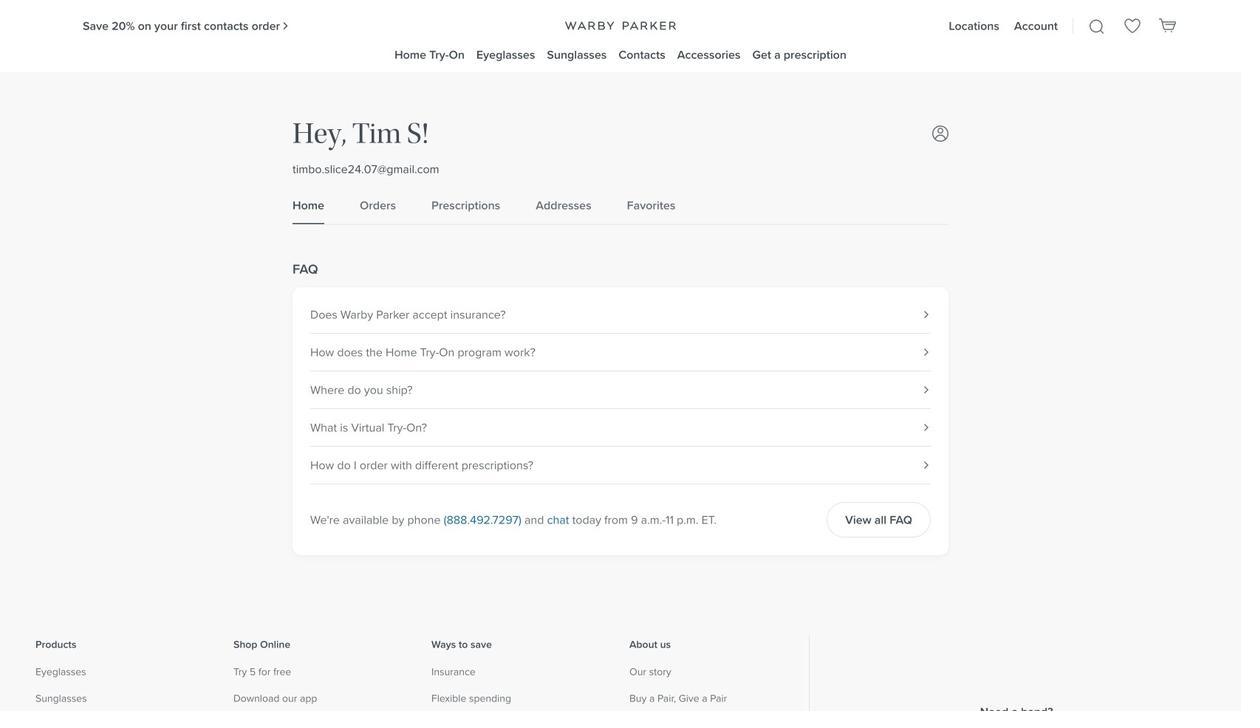 Task type: vqa. For each thing, say whether or not it's contained in the screenshot.
Cart icon
yes



Task type: describe. For each thing, give the bounding box(es) containing it.
products element
[[35, 636, 216, 712]]

shop online element
[[234, 636, 414, 707]]

cart image
[[1160, 16, 1178, 34]]

about us element
[[630, 636, 809, 712]]



Task type: locate. For each thing, give the bounding box(es) containing it.
ways to save element
[[432, 636, 612, 712]]

warby parker logo image
[[565, 21, 677, 30]]



